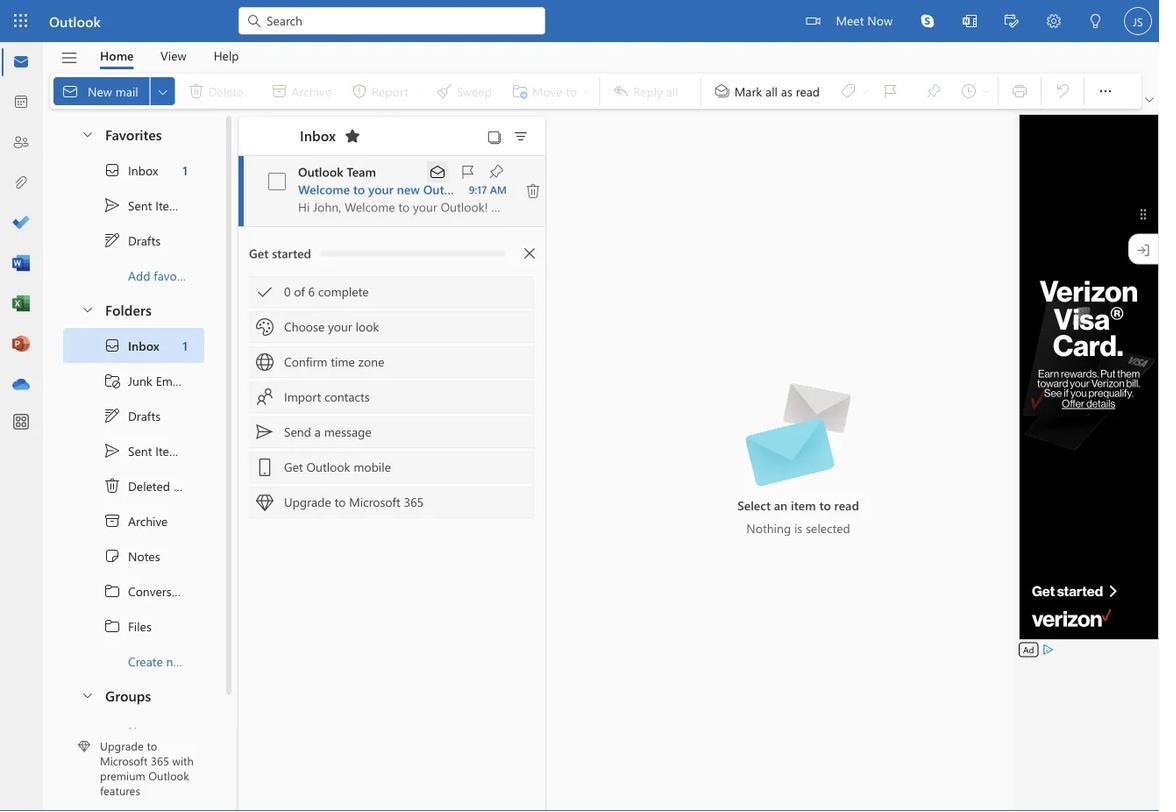 Task type: vqa. For each thing, say whether or not it's contained in the screenshot.


Task type: locate. For each thing, give the bounding box(es) containing it.
archive
[[128, 513, 168, 529]]

to down team
[[353, 181, 365, 197]]

 inbox for second  tree item from the top of the application containing outlook
[[103, 337, 159, 354]]

1
[[183, 162, 188, 178], [183, 337, 188, 354]]

outlook
[[49, 11, 101, 30], [298, 164, 343, 180], [307, 459, 350, 475], [148, 768, 189, 783]]

0 vertical spatial 
[[103, 161, 121, 179]]

word image
[[12, 255, 30, 273]]

 down favorites tree item
[[103, 161, 121, 179]]

upgrade inside message list no conversations selected list box
[[284, 494, 331, 510]]

outlook up 
[[49, 11, 101, 30]]

new
[[397, 181, 420, 197], [166, 653, 189, 669]]

upgrade inside upgrade to microsoft 365 with premium outlook features
[[100, 738, 144, 754]]

 drafts inside 'favorites' "tree"
[[103, 232, 161, 249]]


[[488, 163, 505, 181]]

0 vertical spatial  sent items
[[103, 196, 185, 214]]

get right 
[[284, 459, 303, 475]]

item
[[791, 497, 816, 513]]

1 vertical spatial  tree item
[[63, 328, 204, 363]]

application
[[0, 0, 1159, 811]]

 inbox inside 'favorites' "tree"
[[103, 161, 158, 179]]

 inside groups tree item
[[81, 688, 95, 702]]

confirm time zone
[[284, 353, 384, 370]]

 right "mail"
[[156, 84, 170, 98]]

1 vertical spatial items
[[155, 443, 185, 459]]

 tree item
[[63, 153, 204, 188], [63, 328, 204, 363]]

select
[[738, 497, 771, 513]]

read right as
[[796, 83, 820, 99]]

upgrade right  on the bottom left of page
[[284, 494, 331, 510]]

 inside folders tree item
[[81, 302, 95, 316]]

read inside select an item to read nothing is selected
[[835, 497, 859, 513]]

0 vertical spatial upgrade
[[284, 494, 331, 510]]

 tree item up junk
[[63, 328, 204, 363]]

6
[[308, 283, 315, 299]]

1 vertical spatial 
[[103, 617, 121, 635]]

drafts down  junk email
[[128, 408, 161, 424]]

2  button from the top
[[72, 293, 102, 325]]

1 vertical spatial  inbox
[[103, 337, 159, 354]]

sent up  tree item
[[128, 443, 152, 459]]

1 1 from the top
[[183, 162, 188, 178]]

 button left "folders"
[[72, 293, 102, 325]]

2 sent from the top
[[128, 443, 152, 459]]

2  tree item from the top
[[63, 398, 204, 433]]

 up add favorite tree item on the left top of page
[[103, 232, 121, 249]]

1 inside 'favorites' "tree"
[[183, 162, 188, 178]]


[[103, 232, 121, 249], [103, 407, 121, 424]]

home button
[[87, 42, 147, 69]]

1 horizontal spatial 365
[[404, 494, 424, 510]]

0 horizontal spatial upgrade
[[100, 738, 144, 754]]

3  button from the top
[[72, 679, 102, 711]]

 button inside favorites tree item
[[72, 118, 102, 150]]

your down team
[[368, 181, 394, 197]]

drafts inside 'favorites' "tree"
[[128, 232, 161, 248]]

1 up email at the left top of the page
[[183, 337, 188, 354]]

items right the deleted
[[174, 478, 203, 494]]

new left the  button
[[397, 181, 420, 197]]

 tree item
[[63, 188, 204, 223], [63, 433, 204, 468]]

Search for email, meetings, files and more. field
[[265, 11, 535, 29]]

time
[[331, 353, 355, 370]]

 button for favorites
[[72, 118, 102, 150]]

to
[[353, 181, 365, 197], [335, 494, 346, 510], [819, 497, 831, 513], [147, 738, 157, 754]]

1 vertical spatial drafts
[[128, 408, 161, 424]]

 left "folders"
[[81, 302, 95, 316]]

inbox 
[[300, 126, 361, 145]]

1 vertical spatial  drafts
[[103, 407, 161, 424]]

upgrade to microsoft 365 with premium outlook features
[[100, 738, 194, 798]]

 tree item up add
[[63, 223, 204, 258]]

files
[[128, 618, 152, 634]]

 drafts inside tree
[[103, 407, 161, 424]]

1 down favorites tree item
[[183, 162, 188, 178]]

to down 'get outlook mobile' at bottom left
[[335, 494, 346, 510]]

new left "mail"
[[88, 83, 112, 99]]

ad
[[1023, 644, 1034, 656]]

 tree item up create at the left
[[63, 609, 204, 644]]

 up ''
[[103, 337, 121, 354]]

1 vertical spatial upgrade
[[100, 738, 144, 754]]

to inside upgrade to microsoft 365 with premium outlook features
[[147, 738, 157, 754]]

 button left the "groups"
[[72, 679, 102, 711]]

outlook down send a message
[[307, 459, 350, 475]]

 notes
[[103, 547, 160, 565]]

0 horizontal spatial read
[[796, 83, 820, 99]]

 inside tree
[[103, 442, 121, 460]]

1 vertical spatial 
[[103, 337, 121, 354]]

0 vertical spatial microsoft
[[349, 494, 401, 510]]

0 vertical spatial get
[[249, 245, 269, 261]]

 button down  new mail on the top left
[[72, 118, 102, 150]]

new inside tree item
[[166, 653, 189, 669]]

1  from the top
[[103, 232, 121, 249]]

2 drafts from the top
[[128, 408, 161, 424]]

1  from the top
[[103, 582, 121, 600]]

a
[[315, 424, 321, 440]]

 tree item down favorites tree item
[[63, 188, 204, 223]]

1 vertical spatial 1
[[183, 337, 188, 354]]

outlook down group
[[148, 768, 189, 783]]


[[156, 84, 170, 98], [81, 127, 95, 141], [81, 302, 95, 316], [81, 688, 95, 702]]

inbox for second  tree item from the top of the application containing outlook
[[128, 337, 159, 354]]

drafts up add
[[128, 232, 161, 248]]

2  from the top
[[103, 617, 121, 635]]

new left folder
[[166, 653, 189, 669]]

tags group
[[705, 74, 995, 109]]

 down favorites tree item
[[103, 196, 121, 214]]

 drafts for 
[[103, 407, 161, 424]]

1 horizontal spatial new
[[128, 723, 153, 740]]

 down  new mail on the top left
[[81, 127, 95, 141]]

1 horizontal spatial your
[[368, 181, 394, 197]]

upgrade for upgrade to microsoft 365 with premium outlook features
[[100, 738, 144, 754]]

 inside 'favorites' "tree"
[[103, 196, 121, 214]]

1 vertical spatial read
[[835, 497, 859, 513]]

to do image
[[12, 215, 30, 232]]

 button
[[907, 0, 949, 42]]

2 vertical spatial items
[[174, 478, 203, 494]]

 inbox for second  tree item from the bottom of the application containing outlook
[[103, 161, 158, 179]]

message
[[324, 424, 372, 440]]

 inbox down folders tree item
[[103, 337, 159, 354]]

 tree item
[[63, 468, 204, 503]]

favorites tree
[[63, 111, 204, 293]]

selected
[[806, 520, 850, 536]]

microsoft down mobile
[[349, 494, 401, 510]]

0 vertical spatial  tree item
[[63, 153, 204, 188]]

calendar image
[[12, 94, 30, 111]]

items up favorite
[[155, 197, 185, 213]]

new left group
[[128, 723, 153, 740]]

0 vertical spatial 
[[103, 232, 121, 249]]

read for 
[[796, 83, 820, 99]]

1 horizontal spatial get
[[284, 459, 303, 475]]

1 vertical spatial get
[[284, 459, 303, 475]]

 button
[[507, 124, 535, 148]]

 tree item up the deleted
[[63, 433, 204, 468]]

0 horizontal spatial get
[[249, 245, 269, 261]]

sent up add
[[128, 197, 152, 213]]

0 vertical spatial 
[[103, 196, 121, 214]]

inbox for second  tree item from the bottom of the application containing outlook
[[128, 162, 158, 178]]

1 vertical spatial 
[[103, 407, 121, 424]]

 left files
[[103, 617, 121, 635]]

to for upgrade to microsoft 365 with premium outlook features
[[147, 738, 157, 754]]

0 vertical spatial  button
[[72, 118, 102, 150]]

to left with on the left of the page
[[147, 738, 157, 754]]

1 vertical spatial sent
[[128, 443, 152, 459]]

to right item
[[819, 497, 831, 513]]

team
[[347, 164, 376, 180]]

 button inside groups tree item
[[72, 679, 102, 711]]

1 vertical spatial your
[[328, 318, 352, 335]]

1 vertical spatial 365
[[151, 753, 169, 769]]

 button
[[516, 239, 544, 267]]

 sent items up the deleted
[[103, 442, 185, 460]]

 tree item
[[63, 574, 204, 609], [63, 609, 204, 644]]

9:17 am
[[469, 182, 507, 196]]

1 sent from the top
[[128, 197, 152, 213]]

1 vertical spatial  sent items
[[103, 442, 185, 460]]

1  inbox from the top
[[103, 161, 158, 179]]

inbox inside 'favorites' "tree"
[[128, 162, 158, 178]]

1 vertical spatial  button
[[72, 293, 102, 325]]

view button
[[147, 42, 200, 69]]

365 inside upgrade to microsoft 365 with premium outlook features
[[151, 753, 169, 769]]

tree
[[63, 328, 224, 679]]

outlook up welcome
[[298, 164, 343, 180]]

1  sent items from the top
[[103, 196, 185, 214]]

0 vertical spatial your
[[368, 181, 394, 197]]

inbox down favorites tree item
[[128, 162, 158, 178]]

read for select
[[835, 497, 859, 513]]

 inbox inside tree
[[103, 337, 159, 354]]


[[61, 82, 79, 100]]

1  drafts from the top
[[103, 232, 161, 249]]


[[460, 163, 477, 181]]

 tree item down  notes
[[63, 574, 204, 609]]

0 vertical spatial new
[[397, 181, 420, 197]]

 tree item down the favorites
[[63, 153, 204, 188]]

 inside 'favorites' "tree"
[[103, 232, 121, 249]]

with
[[172, 753, 194, 769]]

1 vertical spatial  tree item
[[63, 398, 204, 433]]

 for 
[[103, 232, 121, 249]]

upgrade up "premium"
[[100, 738, 144, 754]]


[[103, 161, 121, 179], [103, 337, 121, 354]]

0 vertical spatial inbox
[[300, 126, 336, 144]]

2 vertical spatial  button
[[72, 679, 102, 711]]

 files
[[103, 617, 152, 635]]

0 vertical spatial  tree item
[[63, 223, 204, 258]]

inbox up  junk email
[[128, 337, 159, 354]]

0 vertical spatial drafts
[[128, 232, 161, 248]]

now
[[868, 12, 893, 28]]

 drafts up add favorite tree item on the left top of page
[[103, 232, 161, 249]]

0 vertical spatial 
[[103, 582, 121, 600]]

1 horizontal spatial upgrade
[[284, 494, 331, 510]]

1 vertical spatial inbox
[[128, 162, 158, 178]]

get outlook mobile
[[284, 459, 391, 475]]

2  from the top
[[103, 442, 121, 460]]

2  from the top
[[103, 407, 121, 424]]

new inside message list no conversations selected list box
[[397, 181, 420, 197]]

 up  at the left
[[103, 442, 121, 460]]

outlook team
[[298, 164, 376, 180]]

drafts inside tree
[[128, 408, 161, 424]]

1 vertical spatial new
[[128, 723, 153, 740]]

contacts
[[325, 389, 370, 405]]

0 horizontal spatial microsoft
[[100, 753, 148, 769]]

0 horizontal spatial new
[[166, 653, 189, 669]]

outlook link
[[49, 0, 101, 42]]


[[256, 353, 274, 371]]

0 horizontal spatial 365
[[151, 753, 169, 769]]

read inside  mark all as read
[[796, 83, 820, 99]]

inbox inside tree
[[128, 337, 159, 354]]


[[256, 424, 274, 441]]

9:17
[[469, 182, 487, 196]]

365 inside message list no conversations selected list box
[[404, 494, 424, 510]]

 sent items up add
[[103, 196, 185, 214]]

2  drafts from the top
[[103, 407, 161, 424]]


[[429, 163, 446, 181]]

your left look
[[328, 318, 352, 335]]

1 vertical spatial  tree item
[[63, 433, 204, 468]]


[[512, 128, 530, 146]]

add favorite
[[128, 267, 195, 283]]

 tree item
[[63, 223, 204, 258], [63, 398, 204, 433]]

favorites tree item
[[63, 118, 204, 153]]

an
[[774, 497, 788, 513]]

 drafts
[[103, 232, 161, 249], [103, 407, 161, 424]]

tab list
[[87, 42, 253, 69]]

items up  deleted items
[[155, 443, 185, 459]]

2  inbox from the top
[[103, 337, 159, 354]]

0
[[284, 283, 291, 299]]

 drafts down  tree item
[[103, 407, 161, 424]]

microsoft inside upgrade to microsoft 365 with premium outlook features
[[100, 753, 148, 769]]

microsoft up the features
[[100, 753, 148, 769]]

 down ''
[[103, 407, 121, 424]]

2 vertical spatial inbox
[[128, 337, 159, 354]]

inbox left 
[[300, 126, 336, 144]]

 inbox down favorites tree item
[[103, 161, 158, 179]]

0 vertical spatial sent
[[128, 197, 152, 213]]

0 vertical spatial new
[[88, 83, 112, 99]]

microsoft for upgrade to microsoft 365
[[349, 494, 401, 510]]

help
[[214, 47, 239, 64]]

upgrade
[[284, 494, 331, 510], [100, 738, 144, 754]]

0 vertical spatial  drafts
[[103, 232, 161, 249]]

tree containing 
[[63, 328, 224, 679]]

email
[[156, 372, 185, 389]]

1 vertical spatial new
[[166, 653, 189, 669]]

0 vertical spatial read
[[796, 83, 820, 99]]

1  from the top
[[103, 161, 121, 179]]

1 horizontal spatial read
[[835, 497, 859, 513]]

1  from the top
[[103, 196, 121, 214]]


[[103, 582, 121, 600], [103, 617, 121, 635]]

 inside 'favorites' "tree"
[[103, 161, 121, 179]]

 inside favorites tree item
[[81, 127, 95, 141]]

1 vertical spatial microsoft
[[100, 753, 148, 769]]

new group tree item
[[63, 714, 204, 749]]

1 horizontal spatial new
[[397, 181, 420, 197]]


[[344, 127, 361, 145]]

premium features image
[[78, 741, 90, 753]]

 down 
[[103, 582, 121, 600]]

microsoft
[[349, 494, 401, 510], [100, 753, 148, 769]]


[[1145, 96, 1154, 104]]

mail image
[[12, 53, 30, 71]]

items
[[155, 197, 185, 213], [155, 443, 185, 459], [174, 478, 203, 494]]

 button
[[427, 161, 448, 182]]

inbox heading
[[277, 117, 367, 155]]

0 vertical spatial 365
[[404, 494, 424, 510]]

drafts
[[128, 232, 161, 248], [128, 408, 161, 424]]

 button for groups
[[72, 679, 102, 711]]

1 vertical spatial 
[[103, 442, 121, 460]]

0 vertical spatial 1
[[183, 162, 188, 178]]

2  tree item from the top
[[63, 328, 204, 363]]

0 horizontal spatial new
[[88, 83, 112, 99]]

1 drafts from the top
[[128, 232, 161, 248]]

features
[[100, 783, 140, 798]]

1 horizontal spatial microsoft
[[349, 494, 401, 510]]

read up selected
[[835, 497, 859, 513]]

0 vertical spatial items
[[155, 197, 185, 213]]

 tree item down junk
[[63, 398, 204, 433]]

deleted
[[128, 478, 170, 494]]

 button
[[1033, 0, 1075, 44]]

inbox
[[300, 126, 336, 144], [128, 162, 158, 178], [128, 337, 159, 354]]

 left the "groups"
[[81, 688, 95, 702]]

get left started
[[249, 245, 269, 261]]

0 vertical spatial  inbox
[[103, 161, 158, 179]]

0 vertical spatial  tree item
[[63, 188, 204, 223]]

import
[[284, 389, 321, 405]]

1  tree item from the top
[[63, 223, 204, 258]]

new inside 'new group' tree item
[[128, 723, 153, 740]]

1  button from the top
[[72, 118, 102, 150]]

 button
[[1088, 74, 1124, 109]]

 button inside folders tree item
[[72, 293, 102, 325]]

microsoft inside message list no conversations selected list box
[[349, 494, 401, 510]]



Task type: describe. For each thing, give the bounding box(es) containing it.
folders
[[105, 300, 152, 319]]

message list section
[[239, 112, 545, 810]]


[[524, 248, 535, 259]]


[[256, 389, 274, 406]]

premium
[[100, 768, 145, 783]]

choose your look
[[284, 318, 379, 335]]


[[256, 459, 274, 476]]

get for get outlook mobile
[[284, 459, 303, 475]]

 button
[[949, 0, 991, 44]]

move & delete group
[[53, 74, 596, 109]]

new inside  new mail
[[88, 83, 112, 99]]

groups tree item
[[63, 679, 204, 714]]


[[1089, 14, 1103, 28]]

drafts for 
[[128, 232, 161, 248]]


[[1005, 14, 1019, 28]]

to inside select an item to read nothing is selected
[[819, 497, 831, 513]]

select an item to read nothing is selected
[[738, 497, 859, 536]]


[[103, 512, 121, 530]]


[[806, 14, 820, 28]]

application containing outlook
[[0, 0, 1159, 811]]

 tree item for 
[[63, 398, 204, 433]]

 tree item for 
[[63, 223, 204, 258]]

items inside  deleted items
[[174, 478, 203, 494]]

meet
[[836, 12, 864, 28]]

2  sent items from the top
[[103, 442, 185, 460]]

 for 
[[103, 407, 121, 424]]

 drafts for 
[[103, 232, 161, 249]]

outlook inside upgrade to microsoft 365 with premium outlook features
[[148, 768, 189, 783]]

junk
[[128, 372, 152, 389]]

 button
[[151, 77, 175, 105]]

1  tree item from the top
[[63, 574, 204, 609]]

confirm
[[284, 353, 328, 370]]

favorites
[[105, 124, 162, 143]]


[[103, 547, 121, 565]]

folder
[[192, 653, 224, 669]]

home
[[100, 47, 134, 64]]

zone
[[358, 353, 384, 370]]

365 for upgrade to microsoft 365 with premium outlook features
[[151, 753, 169, 769]]

 for  files
[[103, 617, 121, 635]]

outlook inside banner
[[49, 11, 101, 30]]

tree inside application
[[63, 328, 224, 679]]

 search field
[[239, 0, 545, 39]]

2 1 from the top
[[183, 337, 188, 354]]

drafts for 
[[128, 408, 161, 424]]

outlook.com
[[423, 181, 496, 197]]

 inside popup button
[[156, 84, 170, 98]]

 tree item
[[63, 363, 204, 398]]

view
[[161, 47, 186, 64]]

 tree item
[[63, 503, 204, 538]]

upgrade to microsoft 365
[[284, 494, 424, 510]]

account
[[499, 181, 543, 197]]

meet now
[[836, 12, 893, 28]]

 for 
[[103, 582, 121, 600]]

create new folder tree item
[[63, 644, 224, 679]]

 tree item
[[63, 538, 204, 574]]

 button for folders
[[72, 293, 102, 325]]

 button
[[482, 124, 507, 148]]

get started
[[249, 245, 311, 261]]

2  tree item from the top
[[63, 433, 204, 468]]

0 horizontal spatial your
[[328, 318, 352, 335]]

onedrive image
[[12, 376, 30, 394]]

 deleted items
[[103, 477, 203, 495]]


[[714, 82, 731, 100]]

 sent items inside 'favorites' "tree"
[[103, 196, 185, 214]]

welcome to your new outlook.com account
[[298, 181, 543, 197]]

add
[[128, 267, 150, 283]]


[[256, 283, 274, 301]]

set your advertising preferences image
[[1041, 643, 1055, 657]]

tab list containing home
[[87, 42, 253, 69]]

items inside 'favorites' "tree"
[[155, 197, 185, 213]]

left-rail-appbar navigation
[[4, 42, 39, 405]]

outlook banner
[[0, 0, 1159, 44]]

group
[[156, 723, 189, 740]]

 for groups
[[81, 688, 95, 702]]

 for favorites
[[81, 127, 95, 141]]

 button
[[458, 161, 477, 182]]


[[103, 372, 121, 389]]

add favorite tree item
[[63, 258, 204, 293]]

microsoft for upgrade to microsoft 365 with premium outlook features
[[100, 753, 148, 769]]

 archive
[[103, 512, 168, 530]]

sent inside 'favorites' "tree"
[[128, 197, 152, 213]]

sent inside tree
[[128, 443, 152, 459]]

to for welcome to your new outlook.com account
[[353, 181, 365, 197]]

all
[[766, 83, 778, 99]]

files image
[[12, 175, 30, 192]]


[[246, 12, 263, 30]]

notes
[[128, 548, 160, 564]]

 button
[[338, 122, 367, 150]]


[[103, 477, 121, 495]]

choose
[[284, 318, 325, 335]]

0 of 6 complete
[[284, 283, 369, 299]]

started
[[272, 245, 311, 261]]

powerpoint image
[[12, 336, 30, 353]]

select a conversation image
[[268, 173, 286, 190]]

Select a conversation checkbox
[[263, 168, 298, 196]]

import contacts
[[284, 389, 370, 405]]


[[921, 14, 935, 28]]

upgrade for upgrade to microsoft 365
[[284, 494, 331, 510]]

mobile
[[354, 459, 391, 475]]

 button
[[991, 0, 1033, 44]]

to for upgrade to microsoft 365
[[335, 494, 346, 510]]

look
[[356, 318, 379, 335]]

create new folder
[[128, 653, 224, 669]]

1  tree item from the top
[[63, 153, 204, 188]]

 for folders
[[81, 302, 95, 316]]

welcome
[[298, 181, 350, 197]]


[[256, 494, 274, 511]]

1  tree item from the top
[[63, 188, 204, 223]]

message list no conversations selected list box
[[239, 156, 545, 810]]

mark
[[735, 83, 762, 99]]

365 for upgrade to microsoft 365
[[404, 494, 424, 510]]


[[256, 318, 274, 336]]

is
[[795, 520, 803, 536]]

excel image
[[12, 296, 30, 313]]

2  from the top
[[103, 337, 121, 354]]

more apps image
[[12, 414, 30, 431]]


[[60, 49, 78, 67]]

help button
[[201, 42, 252, 69]]

 button
[[1142, 91, 1158, 109]]

nothing
[[747, 520, 791, 536]]

get for get started
[[249, 245, 269, 261]]

as
[[781, 83, 793, 99]]

complete
[[318, 283, 369, 299]]

js image
[[1124, 7, 1152, 35]]

folders tree item
[[63, 293, 204, 328]]

create
[[128, 653, 163, 669]]


[[1097, 82, 1115, 100]]


[[963, 14, 977, 28]]

groups
[[105, 686, 151, 704]]

inbox inside inbox 
[[300, 126, 336, 144]]

people image
[[12, 134, 30, 152]]


[[1047, 14, 1061, 28]]

2  tree item from the top
[[63, 609, 204, 644]]

 mark all as read
[[714, 82, 820, 100]]

 button
[[1075, 0, 1117, 44]]

 new mail
[[61, 82, 138, 100]]


[[487, 129, 503, 145]]



